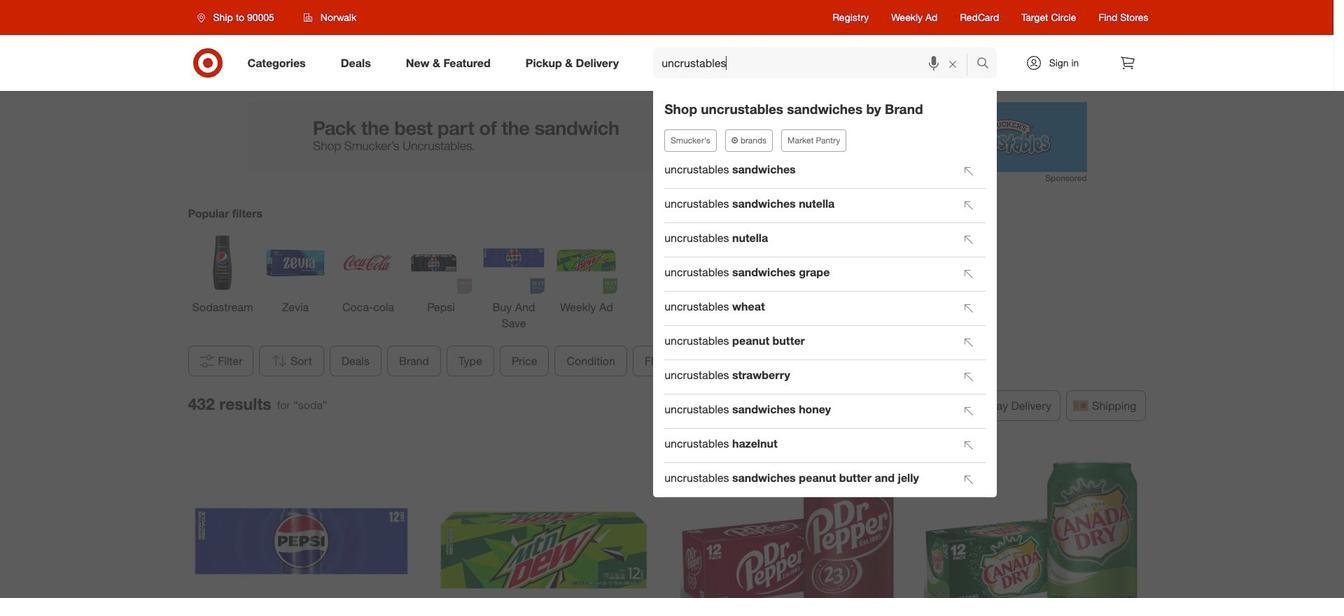 Task type: vqa. For each thing, say whether or not it's contained in the screenshot.
415- inside 180 Donahue St, Sausalito, CA 94965-1250 Open today: 7:00am - 10:00pm 415-944-5540
no



Task type: locate. For each thing, give the bounding box(es) containing it.
pepsi cola soda - 12pk/12 fl oz cans image
[[193, 452, 410, 599], [193, 452, 410, 599]]

canada dry ginger ale soda - 12pk/12 fl oz cans image
[[925, 452, 1141, 599], [925, 452, 1141, 599]]

advertisement element
[[247, 102, 1087, 172]]

What can we help you find? suggestions appear below search field
[[654, 48, 980, 78]]

mountain dew citrus soda - 12pk/12 fl oz cans image
[[437, 452, 654, 599], [437, 452, 654, 599]]

dr pepper soda - 12pk/12 fl oz cans image
[[681, 452, 897, 599], [681, 452, 897, 599]]



